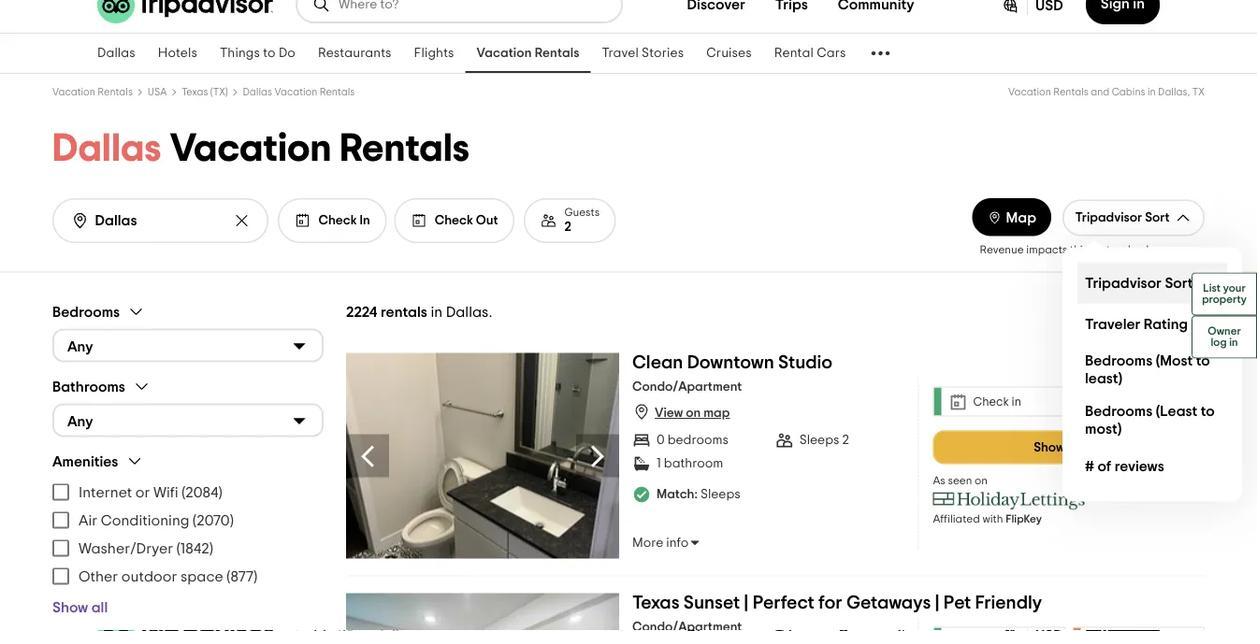 Task type: vqa. For each thing, say whether or not it's contained in the screenshot.
flight to the bottom
no



Task type: describe. For each thing, give the bounding box(es) containing it.
with
[[983, 514, 1003, 525]]

check out
[[1113, 396, 1169, 408]]

bedrooms for bedrooms (least to most)
[[1085, 404, 1153, 419]]

list
[[1203, 283, 1221, 294]]

group containing bedrooms
[[52, 303, 324, 363]]

check out
[[435, 214, 498, 227]]

wifi
[[153, 485, 178, 500]]

search image for search search box
[[312, 0, 331, 14]]

for
[[819, 594, 843, 612]]

perfect
[[753, 594, 815, 612]]

clean
[[632, 353, 683, 372]]

vacation down (tx)
[[170, 129, 332, 168]]

travel stories
[[602, 47, 684, 60]]

0 vertical spatial vacation rentals link
[[466, 34, 591, 73]]

your
[[1223, 283, 1246, 294]]

texas for texas (tx)
[[182, 87, 208, 97]]

downtown
[[687, 353, 774, 372]]

1 vertical spatial dallas vacation rentals
[[52, 129, 470, 168]]

more info
[[632, 537, 689, 550]]

in inside 'owner log in'
[[1230, 337, 1238, 349]]

guests
[[565, 207, 600, 218]]

list box containing tripadvisor sort
[[1063, 247, 1243, 502]]

clean downtown studio
[[632, 353, 833, 372]]

Search search field
[[339, 0, 606, 13]]

washer/dryer (1842)
[[79, 541, 213, 556]]

# of reviews
[[1085, 459, 1165, 474]]

rental cars link
[[763, 34, 858, 73]]

map button
[[973, 198, 1052, 236]]

tripadvisor image
[[97, 0, 273, 23]]

do
[[279, 47, 296, 60]]

air conditioning (2070)
[[79, 513, 234, 528]]

0 vertical spatial dallas
[[97, 47, 135, 60]]

1 vertical spatial sleeps
[[701, 488, 741, 501]]

hotels link
[[147, 34, 209, 73]]

in
[[360, 214, 370, 227]]

vacation rentals and cabins in dallas, tx
[[1009, 87, 1205, 97]]

list your property button
[[1192, 273, 1257, 316]]

traveler rating
[[1085, 317, 1188, 332]]

bathroom
[[664, 457, 724, 470]]

search image for search search field
[[71, 211, 89, 230]]

affiliated with flipkey
[[933, 514, 1042, 525]]

any for bedrooms
[[67, 339, 93, 354]]

0 vertical spatial to
[[263, 47, 276, 60]]

menu containing internet or wifi (2084)
[[52, 479, 324, 591]]

1 vertical spatial tripadvisor sort
[[1085, 276, 1193, 291]]

conditioning
[[101, 513, 190, 528]]

texas sunset | perfect for getaways | pet friendly, vacation rental in dallas image
[[346, 594, 619, 632]]

things
[[220, 47, 260, 60]]

rating
[[1144, 317, 1188, 332]]

2224
[[346, 305, 378, 320]]

pet
[[944, 594, 971, 612]]

(1842)
[[177, 541, 213, 556]]

vacation down do
[[275, 87, 317, 97]]

(877)
[[227, 569, 257, 584]]

show for show prices
[[1034, 441, 1065, 454]]

0 horizontal spatial vacation rentals
[[52, 87, 133, 97]]

other outdoor space (877)
[[79, 569, 257, 584]]

bedrooms (least to most)
[[1085, 404, 1215, 437]]

rentals left and
[[1054, 87, 1089, 97]]

(tx)
[[210, 87, 228, 97]]

affiliated
[[933, 514, 980, 525]]

(most
[[1156, 354, 1193, 369]]

vacation left and
[[1009, 87, 1051, 97]]

0 bedrooms
[[657, 434, 729, 447]]

texas for texas sunset | perfect for getaways | pet friendly
[[632, 594, 680, 612]]

more
[[1179, 245, 1205, 256]]

tripadvisor for list box containing tripadvisor sort
[[1085, 276, 1162, 291]]

cars
[[817, 47, 846, 60]]

2224 rentals in dallas.
[[346, 305, 492, 320]]

view
[[655, 407, 683, 420]]

1 vertical spatial vacation rentals link
[[52, 87, 133, 97]]

restaurants
[[318, 47, 392, 60]]

of
[[1098, 459, 1112, 474]]

vacation inside 'link'
[[477, 47, 532, 60]]

rentals
[[381, 305, 427, 320]]

1 horizontal spatial on
[[975, 476, 988, 487]]

view on map
[[655, 407, 730, 420]]

check in
[[974, 396, 1022, 408]]

out
[[1151, 396, 1169, 408]]

in left dallas,
[[1148, 87, 1156, 97]]

match:
[[657, 488, 698, 501]]

space
[[181, 569, 223, 584]]

texas (tx) link
[[182, 87, 228, 97]]

internet or wifi (2084)
[[79, 485, 222, 500]]

learn
[[1146, 245, 1176, 256]]

vacation down dallas link at top left
[[52, 87, 95, 97]]

traveler
[[1085, 317, 1141, 332]]

view on map button
[[632, 403, 730, 422]]

rental
[[774, 47, 814, 60]]

flipkey
[[1006, 514, 1042, 525]]

texas (tx)
[[182, 87, 228, 97]]

rentals left travel
[[535, 47, 580, 60]]

impacts
[[1027, 245, 1068, 256]]

check for check out
[[1113, 396, 1148, 408]]



Task type: locate. For each thing, give the bounding box(es) containing it.
1 vertical spatial texas
[[632, 594, 680, 612]]

1 | from the left
[[744, 594, 749, 612]]

group containing bathrooms
[[52, 378, 324, 437]]

as
[[933, 476, 946, 487]]

friendly
[[975, 594, 1042, 612]]

check out button
[[394, 198, 515, 243]]

flights link
[[403, 34, 466, 73]]

1 horizontal spatial show
[[1034, 441, 1065, 454]]

1 vertical spatial show
[[52, 600, 88, 615]]

1 horizontal spatial |
[[935, 594, 940, 612]]

holidaylettings.com logo image
[[933, 492, 1086, 510]]

0 vertical spatial tripadvisor
[[1076, 211, 1143, 225]]

0 horizontal spatial vacation rentals link
[[52, 87, 133, 97]]

flights
[[414, 47, 454, 60]]

sort
[[1091, 245, 1111, 256]]

texas
[[182, 87, 208, 97], [632, 594, 680, 612]]

bedrooms up 'most)'
[[1085, 404, 1153, 419]]

vacation
[[477, 47, 532, 60], [52, 87, 95, 97], [275, 87, 317, 97], [1009, 87, 1051, 97], [170, 129, 332, 168]]

check in
[[319, 214, 370, 227]]

vacation rentals down search search box
[[477, 47, 580, 60]]

on left map
[[686, 407, 701, 420]]

1 group from the top
[[52, 303, 324, 363]]

0 vertical spatial search image
[[312, 0, 331, 14]]

dallas right (tx)
[[243, 87, 272, 97]]

sunset
[[684, 594, 740, 612]]

0 horizontal spatial sleeps
[[701, 488, 741, 501]]

check inside check out popup button
[[435, 214, 473, 227]]

list box
[[1063, 247, 1243, 502]]

in
[[1148, 87, 1156, 97], [431, 305, 443, 320], [1230, 337, 1238, 349], [1012, 396, 1022, 408]]

order.
[[1113, 245, 1144, 256]]

clean downtown studio, vacation rental in dallas image
[[346, 353, 619, 559]]

0 horizontal spatial on
[[686, 407, 701, 420]]

search image left search search field
[[71, 211, 89, 230]]

on inside view on map button
[[686, 407, 701, 420]]

cruises link
[[695, 34, 763, 73]]

any
[[67, 339, 93, 354], [67, 414, 93, 429]]

things to do
[[220, 47, 296, 60]]

vacation rentals
[[477, 47, 580, 60], [52, 87, 133, 97]]

1 vertical spatial to
[[1196, 354, 1211, 369]]

vacation rentals down dallas link at top left
[[52, 87, 133, 97]]

show left prices
[[1034, 441, 1065, 454]]

show all button
[[52, 598, 108, 617]]

tripadvisor sort down order.
[[1085, 276, 1193, 291]]

studio
[[778, 353, 833, 372]]

0 horizontal spatial show
[[52, 600, 88, 615]]

least)
[[1085, 371, 1123, 386]]

check for check in
[[974, 396, 1009, 408]]

stories
[[642, 47, 684, 60]]

bedrooms inside bedrooms (most to least)
[[1085, 354, 1153, 369]]

2 group from the top
[[52, 378, 324, 437]]

group containing amenities
[[52, 452, 324, 617]]

dallas link
[[86, 34, 147, 73]]

texas left sunset at right
[[632, 594, 680, 612]]

to for bedrooms (most to least)
[[1196, 354, 1211, 369]]

condo/apartment
[[632, 381, 742, 394]]

dallas vacation rentals down the dallas vacation rentals link
[[52, 129, 470, 168]]

0 horizontal spatial |
[[744, 594, 749, 612]]

in right log
[[1230, 337, 1238, 349]]

2 any from the top
[[67, 414, 93, 429]]

1 vertical spatial any
[[67, 414, 93, 429]]

hotels
[[158, 47, 197, 60]]

0 vertical spatial any
[[67, 339, 93, 354]]

#
[[1085, 459, 1095, 474]]

1 vertical spatial dallas
[[243, 87, 272, 97]]

as seen on
[[933, 476, 988, 487]]

bedrooms for bedrooms
[[52, 305, 120, 320]]

owner log in
[[1208, 326, 1241, 349]]

rentals down restaurants link at the left top of the page
[[320, 87, 355, 97]]

tripadvisor up sort
[[1076, 211, 1143, 225]]

usa
[[148, 87, 167, 97]]

rentals up in
[[340, 129, 470, 168]]

0 vertical spatial bedrooms
[[52, 305, 120, 320]]

check for check out
[[435, 214, 473, 227]]

tripadvisor inside list box
[[1085, 276, 1162, 291]]

to inside bedrooms (least to most)
[[1201, 404, 1215, 419]]

tripadvisor down order.
[[1085, 276, 1162, 291]]

vacation rentals link down search search box
[[466, 34, 591, 73]]

revenue
[[980, 245, 1024, 256]]

1 vertical spatial vacation rentals
[[52, 87, 133, 97]]

0 horizontal spatial 2
[[565, 221, 572, 234]]

sort inside "dropdown button"
[[1145, 211, 1170, 225]]

rentals down dallas link at top left
[[98, 87, 133, 97]]

0 vertical spatial sort
[[1145, 211, 1170, 225]]

(least
[[1156, 404, 1198, 419]]

0 vertical spatial sleeps
[[800, 434, 840, 447]]

1 vertical spatial 2
[[842, 434, 849, 447]]

amenities
[[52, 454, 118, 469]]

washer/dryer
[[79, 541, 173, 556]]

out
[[476, 214, 498, 227]]

1 horizontal spatial 2
[[842, 434, 849, 447]]

tripadvisor sort
[[1076, 211, 1170, 225], [1085, 276, 1193, 291]]

list your property
[[1202, 283, 1247, 305]]

0 vertical spatial on
[[686, 407, 701, 420]]

None search field
[[298, 0, 621, 22]]

check left the out
[[1113, 396, 1148, 408]]

bedrooms inside bedrooms (least to most)
[[1085, 404, 1153, 419]]

this
[[1070, 245, 1088, 256]]

cruises
[[707, 47, 752, 60]]

bedrooms (most to least)
[[1085, 354, 1211, 386]]

more
[[632, 537, 664, 550]]

reviews
[[1115, 459, 1165, 474]]

search image
[[312, 0, 331, 14], [71, 211, 89, 230]]

bedrooms
[[668, 434, 729, 447]]

clean downtown studio link
[[632, 353, 833, 379]]

dallas
[[97, 47, 135, 60], [243, 87, 272, 97], [52, 129, 162, 168]]

1
[[657, 457, 661, 470]]

vacation rentals link down dallas link at top left
[[52, 87, 133, 97]]

info
[[666, 537, 689, 550]]

clear image
[[233, 211, 251, 230]]

1 horizontal spatial vacation rentals link
[[466, 34, 591, 73]]

show
[[1034, 441, 1065, 454], [52, 600, 88, 615]]

1 horizontal spatial texas
[[632, 594, 680, 612]]

Search search field
[[95, 212, 218, 230]]

0 vertical spatial 2
[[565, 221, 572, 234]]

any button for bathrooms
[[52, 404, 324, 437]]

1 vertical spatial search image
[[71, 211, 89, 230]]

0 vertical spatial tripadvisor sort
[[1076, 211, 1170, 225]]

1 horizontal spatial sleeps
[[800, 434, 840, 447]]

| right sunset at right
[[744, 594, 749, 612]]

0 vertical spatial any button
[[52, 329, 324, 363]]

tx
[[1193, 87, 1205, 97]]

revenue impacts this sort order. learn more
[[980, 245, 1205, 256]]

most)
[[1085, 422, 1122, 437]]

tripadvisor inside "dropdown button"
[[1076, 211, 1143, 225]]

bedrooms up least) at right bottom
[[1085, 354, 1153, 369]]

any button for bedrooms
[[52, 329, 324, 363]]

owner
[[1208, 326, 1241, 337]]

sleeps down bathroom
[[701, 488, 741, 501]]

internet
[[79, 485, 132, 500]]

tripadvisor for tripadvisor sort "dropdown button"
[[1076, 211, 1143, 225]]

2 any button from the top
[[52, 404, 324, 437]]

dallas vacation rentals down do
[[243, 87, 355, 97]]

0 vertical spatial show
[[1034, 441, 1065, 454]]

property
[[1202, 294, 1247, 305]]

1 vertical spatial sort
[[1165, 276, 1193, 291]]

show inside group
[[52, 600, 88, 615]]

2 for guests 2
[[565, 221, 572, 234]]

map
[[704, 407, 730, 420]]

tripadvisor sort up order.
[[1076, 211, 1170, 225]]

or
[[135, 485, 150, 500]]

tripadvisor sort inside tripadvisor sort "dropdown button"
[[1076, 211, 1170, 225]]

to right (most in the bottom of the page
[[1196, 354, 1211, 369]]

other
[[79, 569, 118, 584]]

0 vertical spatial dallas vacation rentals
[[243, 87, 355, 97]]

check left in
[[319, 214, 357, 227]]

usa link
[[148, 87, 167, 97]]

match: sleeps
[[657, 488, 741, 501]]

0 vertical spatial group
[[52, 303, 324, 363]]

check inside check in popup button
[[319, 214, 357, 227]]

2 | from the left
[[935, 594, 940, 612]]

2 vertical spatial bedrooms
[[1085, 404, 1153, 419]]

sort
[[1145, 211, 1170, 225], [1165, 276, 1193, 291]]

in left dallas.
[[431, 305, 443, 320]]

show for show all
[[52, 600, 88, 615]]

0 vertical spatial texas
[[182, 87, 208, 97]]

travel stories link
[[591, 34, 695, 73]]

air
[[79, 513, 98, 528]]

to right the (least
[[1201, 404, 1215, 419]]

outdoor
[[122, 569, 177, 584]]

check for check in
[[319, 214, 357, 227]]

dallas left hotels
[[97, 47, 135, 60]]

to left do
[[263, 47, 276, 60]]

(2084)
[[182, 485, 222, 500]]

any up bathrooms
[[67, 339, 93, 354]]

0 vertical spatial vacation rentals
[[477, 47, 580, 60]]

1 vertical spatial on
[[975, 476, 988, 487]]

vacation down search search box
[[477, 47, 532, 60]]

dallas down usa link
[[52, 129, 162, 168]]

1 vertical spatial any button
[[52, 404, 324, 437]]

(2070)
[[193, 513, 234, 528]]

sort up learn
[[1145, 211, 1170, 225]]

1 any from the top
[[67, 339, 93, 354]]

rental cars
[[774, 47, 846, 60]]

show left all
[[52, 600, 88, 615]]

0 horizontal spatial texas
[[182, 87, 208, 97]]

all
[[91, 600, 108, 615]]

texas left (tx)
[[182, 87, 208, 97]]

texas sunset | perfect for getaways | pet friendly link
[[632, 594, 1042, 620]]

3 group from the top
[[52, 452, 324, 617]]

1 any button from the top
[[52, 329, 324, 363]]

2 vertical spatial dallas
[[52, 129, 162, 168]]

2 vertical spatial group
[[52, 452, 324, 617]]

1 horizontal spatial search image
[[312, 0, 331, 14]]

1 vertical spatial tripadvisor
[[1085, 276, 1162, 291]]

check up the as seen on at the right bottom of the page
[[974, 396, 1009, 408]]

check left out
[[435, 214, 473, 227]]

show prices
[[1034, 441, 1104, 454]]

1 bathroom
[[657, 457, 724, 470]]

1 vertical spatial group
[[52, 378, 324, 437]]

bedrooms up bathrooms
[[52, 305, 120, 320]]

group
[[52, 303, 324, 363], [52, 378, 324, 437], [52, 452, 324, 617]]

0 horizontal spatial search image
[[71, 211, 89, 230]]

bedrooms for bedrooms (most to least)
[[1085, 354, 1153, 369]]

sort down 'learn more' link
[[1165, 276, 1193, 291]]

owner log in button
[[1192, 316, 1257, 359]]

1 horizontal spatial vacation rentals
[[477, 47, 580, 60]]

search image up restaurants
[[312, 0, 331, 14]]

on right seen
[[975, 476, 988, 487]]

and
[[1091, 87, 1110, 97]]

2 inside guests 2
[[565, 221, 572, 234]]

in up the show prices button
[[1012, 396, 1022, 408]]

restaurants link
[[307, 34, 403, 73]]

show all
[[52, 600, 108, 615]]

sleeps down studio
[[800, 434, 840, 447]]

sleeps
[[800, 434, 840, 447], [701, 488, 741, 501]]

vacation rentals link
[[466, 34, 591, 73], [52, 87, 133, 97]]

2 for sleeps 2
[[842, 434, 849, 447]]

to for bedrooms (least to most)
[[1201, 404, 1215, 419]]

guests 2
[[565, 207, 600, 234]]

any down bathrooms
[[67, 414, 93, 429]]

bedrooms
[[52, 305, 120, 320], [1085, 354, 1153, 369], [1085, 404, 1153, 419]]

1 vertical spatial bedrooms
[[1085, 354, 1153, 369]]

menu
[[52, 479, 324, 591]]

to inside bedrooms (most to least)
[[1196, 354, 1211, 369]]

any for bathrooms
[[67, 414, 93, 429]]

2 vertical spatial to
[[1201, 404, 1215, 419]]

seen
[[948, 476, 973, 487]]

| left pet
[[935, 594, 940, 612]]



